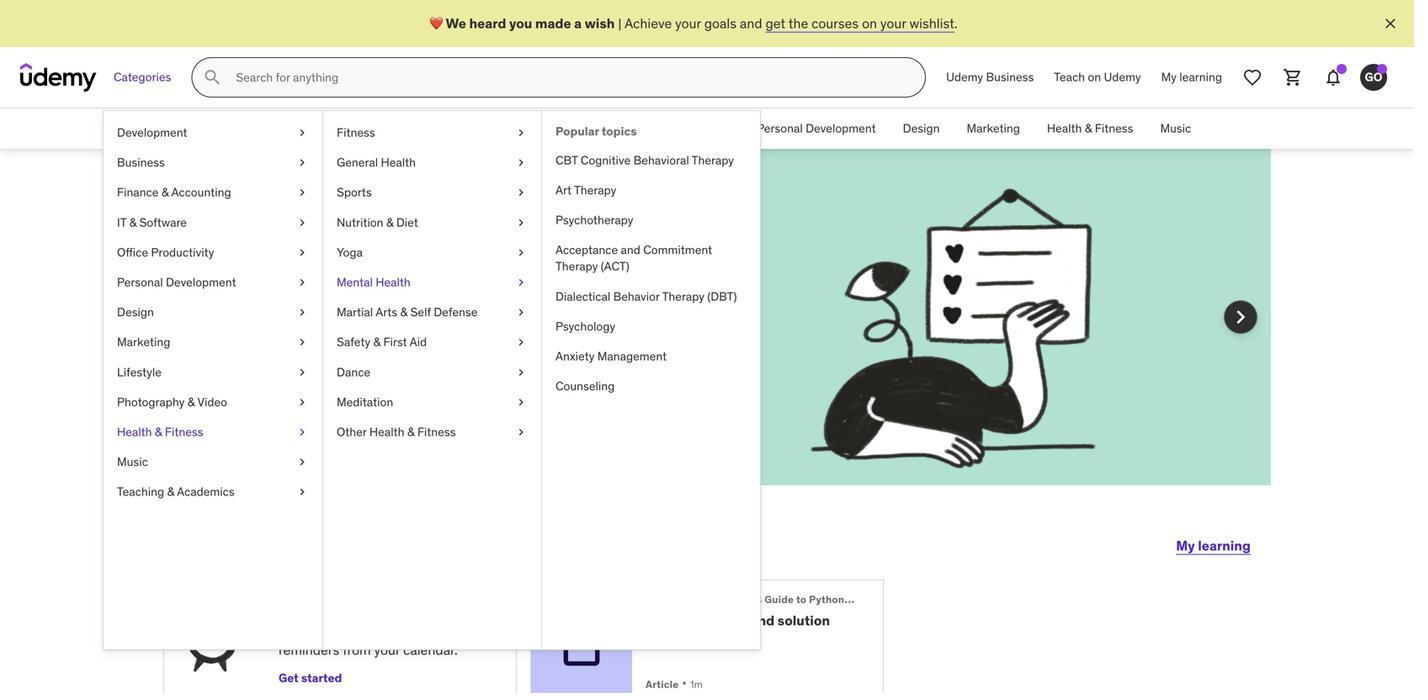 Task type: vqa. For each thing, say whether or not it's contained in the screenshot.
xsmall image associated with Nutrition & Diet
yes



Task type: locate. For each thing, give the bounding box(es) containing it.
therapy left (dbt)
[[662, 289, 705, 304]]

2 vertical spatial business
[[117, 155, 165, 170]]

1 horizontal spatial personal
[[757, 121, 803, 136]]

you have alerts image
[[1378, 64, 1388, 74]]

xsmall image for health & fitness
[[296, 424, 309, 441]]

1 vertical spatial the
[[412, 314, 432, 332]]

1 vertical spatial office
[[117, 245, 148, 260]]

personal development link
[[744, 109, 890, 149], [104, 268, 322, 298]]

xsmall image for finance & accounting
[[296, 185, 309, 201]]

personal
[[757, 121, 803, 136], [117, 275, 163, 290]]

design for lifestyle
[[117, 305, 154, 320]]

1 vertical spatial health & fitness link
[[104, 418, 322, 448]]

get up calendar.
[[431, 623, 453, 641]]

0 vertical spatial my learning
[[1162, 70, 1223, 85]]

1 vertical spatial my
[[1177, 538, 1195, 555]]

marketing link up video
[[104, 328, 322, 358]]

it & software link for lifestyle
[[104, 208, 322, 238]]

xsmall image inside meditation link
[[514, 394, 528, 411]]

health right other
[[370, 425, 405, 440]]

the up aid
[[412, 314, 432, 332]]

fitness
[[1095, 121, 1134, 136], [337, 125, 375, 140], [165, 425, 203, 440], [418, 425, 456, 440]]

psychology
[[556, 319, 616, 334]]

1 horizontal spatial it
[[536, 121, 546, 136]]

productivity down finance & accounting
[[151, 245, 214, 260]]

1 horizontal spatial design
[[903, 121, 940, 136]]

health & fitness link
[[1034, 109, 1147, 149], [104, 418, 322, 448]]

xsmall image inside dance link
[[514, 364, 528, 381]]

your down adds
[[374, 642, 400, 659]]

on inside 'get the courses on your wishlist'
[[485, 314, 501, 332]]

xsmall image inside teaching & academics link
[[296, 484, 309, 501]]

xsmall image for safety & first aid
[[514, 334, 528, 351]]

come
[[320, 314, 353, 332]]

other health & fitness
[[337, 425, 456, 440]]

wishlist down time at left
[[224, 333, 269, 351]]

0 vertical spatial get
[[387, 314, 409, 332]]

safety & first aid
[[337, 335, 427, 350]]

and
[[740, 15, 763, 32], [621, 243, 641, 258], [272, 333, 295, 351], [751, 612, 775, 630]]

1 horizontal spatial you
[[509, 15, 532, 32]]

0 vertical spatial courses
[[812, 15, 859, 32]]

|
[[618, 15, 622, 32]]

0 vertical spatial personal development
[[757, 121, 876, 136]]

nutrition & diet link
[[323, 208, 541, 238]]

xsmall image inside marketing link
[[296, 334, 309, 351]]

1 horizontal spatial it & software link
[[523, 109, 619, 149]]

it for health & fitness
[[536, 121, 546, 136]]

therapy inside acceptance and commitment therapy (act)
[[556, 259, 598, 274]]

did
[[224, 222, 285, 266]]

office for lifestyle
[[117, 245, 148, 260]]

0 vertical spatial personal development link
[[744, 109, 890, 149]]

productivity for lifestyle
[[151, 245, 214, 260]]

and inside carousel element
[[272, 333, 295, 351]]

1 horizontal spatial udemy
[[1104, 70, 1141, 85]]

behavior
[[613, 289, 660, 304]]

0 horizontal spatial make
[[272, 314, 305, 332]]

software down finance & accounting
[[139, 215, 187, 230]]

0 vertical spatial my
[[1162, 70, 1177, 85]]

1 vertical spatial office productivity link
[[104, 238, 322, 268]]

acceptance and commitment therapy (act) link
[[542, 235, 760, 282]]

1 horizontal spatial make
[[360, 222, 453, 266]]

anxiety management link
[[542, 342, 760, 372]]

xsmall image
[[296, 125, 309, 141], [514, 155, 528, 171], [296, 185, 309, 201], [514, 185, 528, 201], [296, 245, 309, 261], [296, 274, 309, 291], [296, 304, 309, 321], [514, 364, 528, 381], [296, 394, 309, 411], [514, 424, 528, 441]]

cbt cognitive behavioral therapy link
[[542, 146, 760, 175]]

0 vertical spatial a
[[574, 15, 582, 32]]

each
[[320, 623, 349, 641]]

office up cbt cognitive behavioral therapy
[[633, 121, 664, 136]]

health for mental health
[[376, 275, 411, 290]]

1 horizontal spatial the
[[412, 314, 432, 332]]

1 vertical spatial it & software link
[[104, 208, 322, 238]]

1 horizontal spatial on
[[862, 15, 877, 32]]

0 horizontal spatial marketing
[[117, 335, 170, 350]]

the right get at the right top of page
[[789, 15, 809, 32]]

2 horizontal spatial business
[[986, 70, 1034, 85]]

office productivity down finance & accounting
[[117, 245, 214, 260]]

you left made
[[509, 15, 532, 32]]

health down photography
[[117, 425, 152, 440]]

1 vertical spatial learning
[[1198, 538, 1251, 555]]

1 vertical spatial get
[[431, 623, 453, 641]]

office productivity link up behavioral
[[619, 109, 744, 149]]

1 vertical spatial marketing
[[117, 335, 170, 350]]

software up cbt
[[559, 121, 606, 136]]

started
[[301, 671, 342, 686]]

1 vertical spatial it & software
[[117, 215, 187, 230]]

wishlist up udemy business
[[910, 15, 955, 32]]

and down the guide
[[751, 612, 775, 630]]

1 horizontal spatial music
[[1161, 121, 1192, 136]]

xsmall image for dance
[[514, 364, 528, 381]]

it & software link up cbt
[[523, 109, 619, 149]]

submit search image
[[202, 67, 223, 88]]

office
[[633, 121, 664, 136], [117, 245, 148, 260]]

design link for lifestyle
[[104, 298, 322, 328]]

xsmall image for general health
[[514, 155, 528, 171]]

it & software up cbt
[[536, 121, 606, 136]]

health & fitness link down video
[[104, 418, 322, 448]]

fitness down meditation link on the left bottom
[[418, 425, 456, 440]]

make inside did you make a wish?
[[360, 222, 453, 266]]

step
[[377, 333, 403, 351]]

article • 1m
[[646, 675, 703, 693]]

it & software link down accounting
[[104, 208, 322, 238]]

to inside carousel element
[[257, 314, 269, 332]]

health for general health
[[381, 155, 416, 170]]

go
[[1365, 70, 1383, 85]]

0 horizontal spatial it & software link
[[104, 208, 322, 238]]

0 horizontal spatial design link
[[104, 298, 322, 328]]

1 horizontal spatial to
[[374, 598, 388, 615]]

0 horizontal spatial design
[[117, 305, 154, 320]]

office down finance
[[117, 245, 148, 260]]

xsmall image inside finance & accounting link
[[296, 185, 309, 201]]

solution
[[778, 612, 830, 630]]

0 vertical spatial office productivity link
[[619, 109, 744, 149]]

0 horizontal spatial office productivity
[[117, 245, 214, 260]]

xsmall image inside personal development link
[[296, 274, 309, 291]]

marketing up lifestyle
[[117, 335, 170, 350]]

photography
[[117, 395, 185, 410]]

it down finance
[[117, 215, 126, 230]]

mental
[[337, 275, 373, 290]]

gary
[[430, 525, 498, 560]]

xsmall image
[[514, 125, 528, 141], [296, 155, 309, 171], [296, 215, 309, 231], [514, 215, 528, 231], [514, 245, 528, 261], [514, 274, 528, 291], [514, 304, 528, 321], [296, 334, 309, 351], [514, 334, 528, 351], [296, 364, 309, 381], [514, 394, 528, 411], [296, 424, 309, 441], [296, 454, 309, 471], [296, 484, 309, 501]]

xsmall image inside the sports link
[[514, 185, 528, 201]]

xsmall image inside other health & fitness 'link'
[[514, 424, 528, 441]]

health right general
[[381, 155, 416, 170]]

productivity
[[667, 121, 730, 136], [151, 245, 214, 260]]

get inside button
[[279, 671, 299, 686]]

wish?
[[224, 264, 323, 308]]

1 vertical spatial my learning link
[[1177, 526, 1251, 567]]

health & fitness down photography
[[117, 425, 203, 440]]

xsmall image inside martial arts & self defense link
[[514, 304, 528, 321]]

defense
[[434, 305, 478, 320]]

counseling link
[[542, 372, 760, 402]]

business
[[986, 70, 1034, 85], [320, 121, 368, 136], [117, 155, 165, 170]]

0 horizontal spatial courses
[[435, 314, 482, 332]]

get up first on the left of page
[[387, 314, 409, 332]]

1 vertical spatial health & fitness
[[117, 425, 203, 440]]

1 horizontal spatial marketing link
[[954, 109, 1034, 149]]

dialectical
[[556, 289, 611, 304]]

1 vertical spatial personal
[[117, 275, 163, 290]]

a left wish
[[574, 15, 582, 32]]

1 vertical spatial my learning
[[1177, 538, 1251, 555]]

0 horizontal spatial productivity
[[151, 245, 214, 260]]

0 vertical spatial on
[[862, 15, 877, 32]]

1 vertical spatial music link
[[104, 448, 322, 478]]

business up finance
[[117, 155, 165, 170]]

1 horizontal spatial personal development
[[757, 121, 876, 136]]

meditation
[[337, 395, 393, 410]]

teaching & academics link
[[104, 478, 322, 508]]

xsmall image for personal development
[[296, 274, 309, 291]]

udemy down .
[[946, 70, 984, 85]]

learning for the topmost my learning link
[[1180, 70, 1223, 85]]

office productivity for health & fitness
[[633, 121, 730, 136]]

lifestyle
[[117, 365, 162, 380]]

marketing link
[[954, 109, 1034, 149], [104, 328, 322, 358]]

1 horizontal spatial personal development link
[[744, 109, 890, 149]]

it left popular
[[536, 121, 546, 136]]

0 vertical spatial marketing
[[967, 121, 1020, 136]]

0 vertical spatial software
[[559, 121, 606, 136]]

to right time at the left
[[374, 598, 388, 615]]

popular topics
[[556, 124, 637, 139]]

0 horizontal spatial marketing link
[[104, 328, 322, 358]]

health & fitness down teach on udemy link
[[1047, 121, 1134, 136]]

xsmall image inside 'fitness' link
[[514, 125, 528, 141]]

business left the teach
[[986, 70, 1034, 85]]

you inside did you make a wish?
[[292, 222, 353, 266]]

1 horizontal spatial music link
[[1147, 109, 1205, 149]]

0 vertical spatial health & fitness link
[[1034, 109, 1147, 149]]

the down come
[[327, 333, 347, 351]]

1 horizontal spatial get
[[387, 314, 409, 332]]

made
[[535, 15, 571, 32]]

business link up general
[[307, 109, 382, 149]]

it
[[536, 121, 546, 136], [117, 215, 126, 230]]

it & software down finance
[[117, 215, 187, 230]]

the inside 'get the courses on your wishlist'
[[412, 314, 432, 332]]

let's start learning, gary
[[163, 525, 498, 560]]

make up mental health link
[[360, 222, 453, 266]]

wishlist inside 'get the courses on your wishlist'
[[224, 333, 269, 351]]

article
[[646, 679, 679, 692]]

and left get at the right top of page
[[740, 15, 763, 32]]

to right time at left
[[257, 314, 269, 332]]

&
[[548, 121, 556, 136], [1085, 121, 1092, 136], [162, 185, 169, 200], [129, 215, 137, 230], [386, 215, 394, 230], [400, 305, 408, 320], [373, 335, 381, 350], [188, 395, 195, 410], [155, 425, 162, 440], [407, 425, 415, 440], [167, 485, 174, 500]]

1 vertical spatial productivity
[[151, 245, 214, 260]]

and left take
[[272, 333, 295, 351]]

0 horizontal spatial it
[[117, 215, 126, 230]]

0 horizontal spatial personal
[[117, 275, 163, 290]]

1 horizontal spatial health & fitness link
[[1034, 109, 1147, 149]]

wish
[[585, 15, 615, 32]]

1 vertical spatial business
[[320, 121, 368, 136]]

0 horizontal spatial office productivity link
[[104, 238, 322, 268]]

office productivity up behavioral
[[633, 121, 730, 136]]

0 vertical spatial design
[[903, 121, 940, 136]]

11. homework and solution link
[[646, 612, 856, 630]]

xsmall image for teaching & academics
[[296, 484, 309, 501]]

design for health & fitness
[[903, 121, 940, 136]]

get inside 'get the courses on your wishlist'
[[387, 314, 409, 332]]

xsmall image for martial arts & self defense
[[514, 304, 528, 321]]

productivity up behavioral
[[667, 121, 730, 136]]

2 vertical spatial the
[[327, 333, 347, 351]]

xsmall image inside general health link
[[514, 155, 528, 171]]

2 udemy from the left
[[1104, 70, 1141, 85]]

0 vertical spatial business
[[986, 70, 1034, 85]]

health & fitness link down teach on udemy link
[[1034, 109, 1147, 149]]

mental health element
[[541, 111, 760, 650]]

1 horizontal spatial office productivity link
[[619, 109, 744, 149]]

courses up toward
[[435, 314, 482, 332]]

business link up accounting
[[104, 148, 322, 178]]

xsmall image for sports
[[514, 185, 528, 201]]

health & fitness
[[1047, 121, 1134, 136], [117, 425, 203, 440]]

udemy
[[946, 70, 984, 85], [1104, 70, 1141, 85]]

teach on udemy link
[[1044, 57, 1152, 98]]

1 horizontal spatial office
[[633, 121, 664, 136]]

business up general
[[320, 121, 368, 136]]

therapy
[[692, 153, 734, 168], [574, 183, 617, 198], [556, 259, 598, 274], [662, 289, 705, 304]]

0 horizontal spatial personal development
[[117, 275, 236, 290]]

udemy business link
[[936, 57, 1044, 98]]

get
[[766, 15, 786, 32]]

1 horizontal spatial software
[[559, 121, 606, 136]]

1 vertical spatial office productivity
[[117, 245, 214, 260]]

marketing link for lifestyle
[[104, 328, 322, 358]]

0 vertical spatial health & fitness
[[1047, 121, 1134, 136]]

1 vertical spatial on
[[1088, 70, 1101, 85]]

sports link
[[323, 178, 541, 208]]

Search for anything text field
[[233, 63, 905, 92]]

0 horizontal spatial get
[[279, 671, 299, 686]]

office productivity link for lifestyle
[[104, 238, 322, 268]]

teach on udemy
[[1054, 70, 1141, 85]]

a inside did you make a wish?
[[459, 222, 479, 266]]

dialectical behavior therapy (dbt)
[[556, 289, 737, 304]]

a up mental health link
[[459, 222, 479, 266]]

0 vertical spatial office
[[633, 121, 664, 136]]

2 horizontal spatial the
[[789, 15, 809, 32]]

0 vertical spatial office productivity
[[633, 121, 730, 136]]

1 horizontal spatial marketing
[[967, 121, 1020, 136]]

1 vertical spatial software
[[139, 215, 187, 230]]

art therapy link
[[542, 175, 760, 205]]

office productivity
[[633, 121, 730, 136], [117, 245, 214, 260]]

marketing link down udemy business link
[[954, 109, 1034, 149]]

self
[[410, 305, 431, 320]]

get the courses on your wishlist
[[224, 314, 530, 351]]

close image
[[1383, 15, 1399, 32]]

learning for bottom my learning link
[[1198, 538, 1251, 555]]

udemy right the teach
[[1104, 70, 1141, 85]]

true.
[[356, 314, 384, 332]]

commitment
[[644, 243, 713, 258]]

0 horizontal spatial personal development link
[[104, 268, 322, 298]]

marketing down udemy business link
[[967, 121, 1020, 136]]

0 horizontal spatial health & fitness
[[117, 425, 203, 440]]

1 horizontal spatial health & fitness
[[1047, 121, 1134, 136]]

get left started
[[279, 671, 299, 686]]

development
[[806, 121, 876, 136], [117, 125, 187, 140], [166, 275, 236, 290]]

and up the (act)
[[621, 243, 641, 258]]

my
[[1162, 70, 1177, 85], [1177, 538, 1195, 555]]

time to make it come true.
[[224, 314, 387, 332]]

xsmall image inside mental health link
[[514, 274, 528, 291]]

you up mental
[[292, 222, 353, 266]]

0 vertical spatial music link
[[1147, 109, 1205, 149]]

office productivity link down finance & accounting link
[[104, 238, 322, 268]]

0 horizontal spatial music
[[117, 455, 148, 470]]

1 vertical spatial a
[[459, 222, 479, 266]]

health up arts
[[376, 275, 411, 290]]

fitness up general
[[337, 125, 375, 140]]

1 vertical spatial make
[[272, 314, 305, 332]]

0 horizontal spatial health & fitness link
[[104, 418, 322, 448]]

health & fitness for the left health & fitness link
[[117, 425, 203, 440]]

fitness inside 'link'
[[418, 425, 456, 440]]

teaching
[[117, 485, 164, 500]]

your
[[675, 15, 701, 32], [881, 15, 907, 32], [504, 314, 530, 332], [451, 333, 477, 351], [374, 642, 400, 659]]

xsmall image inside the yoga link
[[514, 245, 528, 261]]

up.
[[410, 623, 428, 641]]

xsmall image for nutrition & diet
[[514, 215, 528, 231]]

1 horizontal spatial courses
[[812, 15, 859, 32]]

health inside 'link'
[[370, 425, 405, 440]]

xsmall image inside nutrition & diet link
[[514, 215, 528, 231]]

0 horizontal spatial software
[[139, 215, 187, 230]]

2 vertical spatial get
[[279, 671, 299, 686]]

1 horizontal spatial productivity
[[667, 121, 730, 136]]

xsmall image inside the 'development' link
[[296, 125, 309, 141]]

get the courses on your wishlist link
[[224, 314, 530, 351]]

xsmall image for other health & fitness
[[514, 424, 528, 441]]

therapy down acceptance
[[556, 259, 598, 274]]

wishlist
[[910, 15, 955, 32], [224, 333, 269, 351]]

beginners
[[712, 594, 762, 607]]

therapy right behavioral
[[692, 153, 734, 168]]

your up goals.
[[504, 314, 530, 332]]

1 vertical spatial personal development link
[[104, 268, 322, 298]]

teach
[[1054, 70, 1085, 85]]

xsmall image for lifestyle
[[296, 364, 309, 381]]

to up solution
[[797, 594, 807, 607]]

courses inside 'get the courses on your wishlist'
[[435, 314, 482, 332]]

teaching & academics
[[117, 485, 235, 500]]

0 vertical spatial productivity
[[667, 121, 730, 136]]

xsmall image inside safety & first aid link
[[514, 334, 528, 351]]

& inside 'link'
[[407, 425, 415, 440]]

xsmall image inside lifestyle 'link'
[[296, 364, 309, 381]]

my learning
[[1162, 70, 1223, 85], [1177, 538, 1251, 555]]

business inside udemy business link
[[986, 70, 1034, 85]]

0 horizontal spatial udemy
[[946, 70, 984, 85]]

0 horizontal spatial to
[[257, 314, 269, 332]]

get inside schedule time to learn a little each day adds up. get reminders from your calendar.
[[431, 623, 453, 641]]

make left it
[[272, 314, 305, 332]]

courses right get at the right top of page
[[812, 15, 859, 32]]

mental health
[[337, 275, 411, 290]]

xsmall image inside photography & video link
[[296, 394, 309, 411]]

0 vertical spatial marketing link
[[954, 109, 1034, 149]]

you
[[509, 15, 532, 32], [292, 222, 353, 266]]

0 vertical spatial it
[[536, 121, 546, 136]]

1 vertical spatial courses
[[435, 314, 482, 332]]



Task type: describe. For each thing, give the bounding box(es) containing it.
personal development for lifestyle
[[117, 275, 236, 290]]

other health & fitness link
[[323, 418, 541, 448]]

xsmall image for yoga
[[514, 245, 528, 261]]

martial
[[337, 305, 373, 320]]

1m
[[690, 679, 703, 692]]

xsmall image for mental health
[[514, 274, 528, 291]]

anxiety
[[556, 349, 595, 364]]

personal development link for health & fitness
[[744, 109, 890, 149]]

xsmall image for office productivity
[[296, 245, 309, 261]]

goals.
[[480, 333, 516, 351]]

yoga
[[337, 245, 363, 260]]

software for health & fitness
[[559, 121, 606, 136]]

therapy up psychotherapy
[[574, 183, 617, 198]]

it for lifestyle
[[117, 215, 126, 230]]

a
[[279, 623, 287, 641]]

martial arts & self defense link
[[323, 298, 541, 328]]

development for health & fitness
[[806, 121, 876, 136]]

0 vertical spatial the
[[789, 15, 809, 32]]

office productivity for lifestyle
[[117, 245, 214, 260]]

let's
[[163, 525, 227, 560]]

management
[[598, 349, 667, 364]]

anxiety management
[[556, 349, 667, 364]]

xsmall image for business
[[296, 155, 309, 171]]

it & software for lifestyle
[[117, 215, 187, 230]]

schedule
[[279, 598, 339, 615]]

finance & accounting
[[117, 185, 231, 200]]

other
[[337, 425, 367, 440]]

business for health & fitness
[[320, 121, 368, 136]]

.
[[955, 15, 958, 32]]

behavioral
[[634, 153, 689, 168]]

yoga link
[[323, 238, 541, 268]]

xsmall image for photography & video
[[296, 394, 309, 411]]

1 horizontal spatial wishlist
[[910, 15, 955, 32]]

heard
[[469, 15, 506, 32]]

get for started
[[279, 671, 299, 686]]

marketing for health & fitness
[[967, 121, 1020, 136]]

1 horizontal spatial a
[[574, 15, 582, 32]]

your down defense
[[451, 333, 477, 351]]

time
[[224, 314, 254, 332]]

homework
[[665, 612, 748, 630]]

psychotherapy
[[556, 213, 634, 228]]

udemy image
[[20, 63, 97, 92]]

xsmall image for development
[[296, 125, 309, 141]]

1 unread notification image
[[1337, 64, 1347, 74]]

shopping cart with 0 items image
[[1283, 67, 1303, 88]]

photography & video link
[[104, 388, 322, 418]]

arts
[[376, 305, 398, 320]]

time
[[342, 598, 371, 615]]

design link for health & fitness
[[890, 109, 954, 149]]

it & software link for health & fitness
[[523, 109, 619, 149]]

make for you
[[360, 222, 453, 266]]

get started
[[279, 671, 342, 686]]

and inside acceptance and commitment therapy (act)
[[621, 243, 641, 258]]

business for lifestyle
[[117, 155, 165, 170]]

health for other health & fitness
[[370, 425, 405, 440]]

finance
[[117, 185, 159, 200]]

topics
[[602, 124, 637, 139]]

get started button
[[279, 667, 342, 691]]

little
[[290, 623, 317, 641]]

0 horizontal spatial music link
[[104, 448, 322, 478]]

xsmall image for fitness
[[514, 125, 528, 141]]

marketing for lifestyle
[[117, 335, 170, 350]]

lifestyle link
[[104, 358, 322, 388]]

marketing link for health & fitness
[[954, 109, 1034, 149]]

we
[[446, 15, 466, 32]]

office productivity link for health & fitness
[[619, 109, 744, 149]]

toward
[[406, 333, 448, 351]]

and take the first step toward your goals.
[[269, 333, 516, 351]]

popular
[[556, 124, 599, 139]]

your inside schedule time to learn a little each day adds up. get reminders from your calendar.
[[374, 642, 400, 659]]

business link for lifestyle
[[104, 148, 322, 178]]

11.
[[646, 612, 662, 630]]

xsmall image for marketing
[[296, 334, 309, 351]]

(dbt)
[[708, 289, 737, 304]]

fitness down teach on udemy link
[[1095, 121, 1134, 136]]

wishlist image
[[1243, 67, 1263, 88]]

0 vertical spatial you
[[509, 15, 532, 32]]

guide
[[765, 594, 794, 607]]

software for lifestyle
[[139, 215, 187, 230]]

business link for health & fitness
[[307, 109, 382, 149]]

goals
[[705, 15, 737, 32]]

❤️
[[430, 15, 443, 32]]

adds
[[377, 623, 406, 641]]

take
[[298, 333, 324, 351]]

(act)
[[601, 259, 630, 274]]

to inside schedule time to learn a little each day adds up. get reminders from your calendar.
[[374, 598, 388, 615]]

general health
[[337, 155, 416, 170]]

it & software for health & fitness
[[536, 121, 606, 136]]

dialectical behavior therapy (dbt) link
[[542, 282, 760, 312]]

learning,
[[303, 525, 425, 560]]

sports
[[337, 185, 372, 200]]

cbt cognitive behavioral therapy
[[556, 153, 734, 168]]

xsmall image for meditation
[[514, 394, 528, 411]]

1 vertical spatial music
[[117, 455, 148, 470]]

fitness down 'photography & video' on the left bottom
[[165, 425, 203, 440]]

carousel element
[[143, 149, 1271, 526]]

finance & accounting link
[[104, 178, 322, 208]]

office for health & fitness
[[633, 121, 664, 136]]

categories button
[[104, 57, 181, 98]]

your inside 'get the courses on your wishlist'
[[504, 314, 530, 332]]

development link
[[104, 118, 322, 148]]

2 horizontal spatial on
[[1088, 70, 1101, 85]]

general health link
[[323, 148, 541, 178]]

personal development for health & fitness
[[757, 121, 876, 136]]

safety & first aid link
[[323, 328, 541, 358]]

udemy business
[[946, 70, 1034, 85]]

photography & video
[[117, 395, 227, 410]]

your left .
[[881, 15, 907, 32]]

and inside the ultimate beginners guide to python programming 11. homework and solution
[[751, 612, 775, 630]]

personal development link for lifestyle
[[104, 268, 322, 298]]

learn
[[391, 598, 423, 615]]

achieve
[[625, 15, 672, 32]]

next image
[[1228, 304, 1255, 331]]

development for lifestyle
[[166, 275, 236, 290]]

your left goals
[[675, 15, 701, 32]]

•
[[682, 675, 687, 693]]

python
[[809, 594, 845, 607]]

personal for lifestyle
[[117, 275, 163, 290]]

calendar.
[[403, 642, 458, 659]]

go link
[[1354, 57, 1394, 98]]

first
[[350, 333, 374, 351]]

mental health link
[[323, 268, 541, 298]]

psychology link
[[542, 312, 760, 342]]

0 vertical spatial my learning link
[[1152, 57, 1233, 98]]

get for the
[[387, 314, 409, 332]]

personal for health & fitness
[[757, 121, 803, 136]]

martial arts & self defense
[[337, 305, 478, 320]]

start
[[232, 525, 298, 560]]

did you make a wish?
[[224, 222, 479, 308]]

ultimate
[[666, 594, 709, 607]]

video
[[197, 395, 227, 410]]

xsmall image for design
[[296, 304, 309, 321]]

health & fitness for health & fitness link to the right
[[1047, 121, 1134, 136]]

health down the teach
[[1047, 121, 1082, 136]]

counseling
[[556, 379, 615, 394]]

first
[[384, 335, 407, 350]]

art
[[556, 183, 572, 198]]

notifications image
[[1324, 67, 1344, 88]]

the ultimate beginners guide to python programming 11. homework and solution
[[646, 594, 915, 630]]

make for to
[[272, 314, 305, 332]]

academics
[[177, 485, 235, 500]]

fitness link
[[323, 118, 541, 148]]

xsmall image for it & software
[[296, 215, 309, 231]]

0 vertical spatial music
[[1161, 121, 1192, 136]]

1 udemy from the left
[[946, 70, 984, 85]]

xsmall image for music
[[296, 454, 309, 471]]

productivity for health & fitness
[[667, 121, 730, 136]]

to inside the ultimate beginners guide to python programming 11. homework and solution
[[797, 594, 807, 607]]

programming
[[847, 594, 915, 607]]

the
[[646, 594, 664, 607]]



